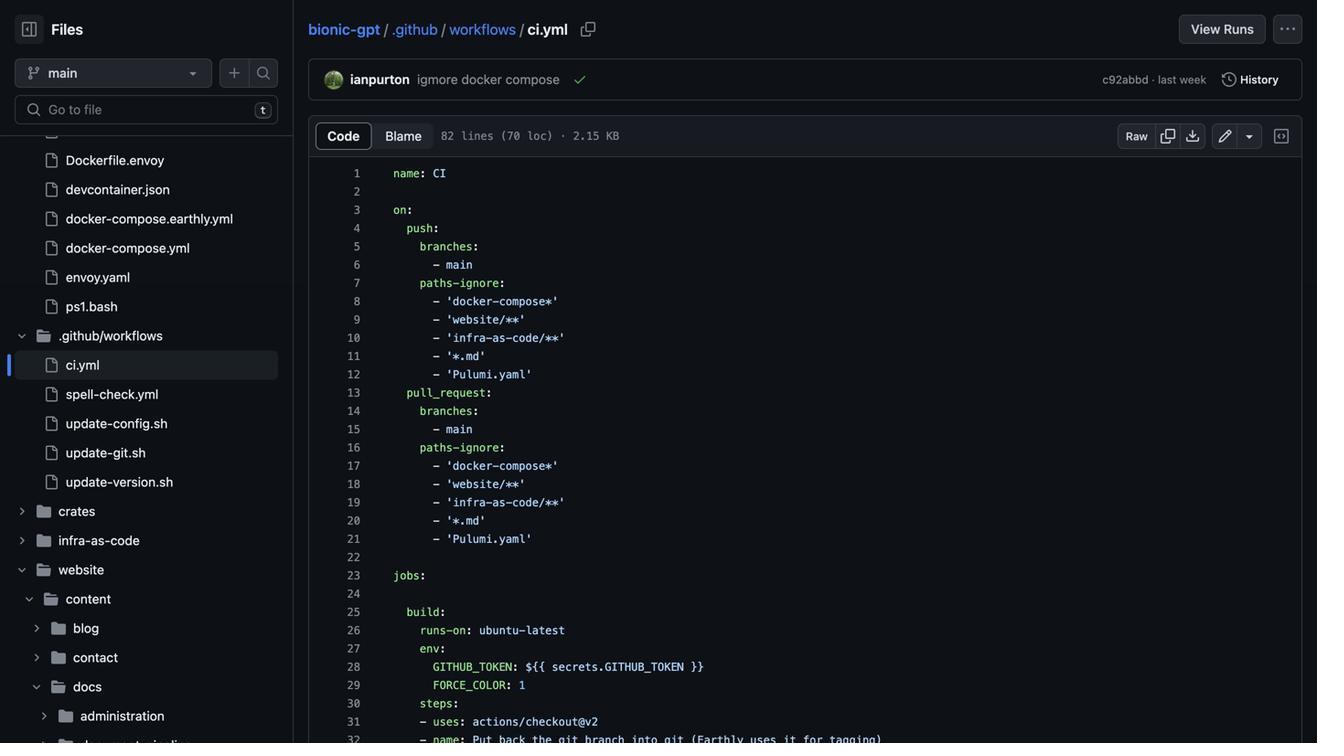 Task type: vqa. For each thing, say whether or not it's contained in the screenshot.
chevron down image inside docs TREE ITEM
yes



Task type: describe. For each thing, give the bounding box(es) containing it.
check.yml
[[99, 387, 158, 402]]

raw link
[[1118, 123, 1156, 149]]

symbols image
[[1274, 129, 1289, 144]]

docs
[[73, 680, 102, 695]]

spell-check.yml
[[66, 387, 158, 402]]

11
[[347, 350, 360, 363]]

file directory fill image inside administration group
[[59, 739, 73, 744]]

last
[[1158, 73, 1177, 86]]

docker- for compose.earthly.yml
[[66, 211, 112, 226]]

code
[[327, 129, 360, 144]]

file directory fill image for infra-as-code
[[37, 534, 51, 548]]

file image for spell-check.yml
[[44, 387, 59, 402]]

bionic-gpt / .github / workflows / ci.yml
[[308, 21, 568, 38]]

igmore
[[417, 72, 458, 87]]

file view element
[[316, 123, 435, 150]]

git branch image
[[27, 66, 41, 80]]

compose
[[506, 72, 560, 87]]

file image for update-config.sh
[[44, 417, 59, 431]]

4
[[354, 222, 360, 235]]

download raw file tooltip
[[1180, 123, 1206, 149]]

15
[[347, 424, 360, 436]]

copy raw content image
[[1161, 129, 1175, 144]]

12
[[347, 369, 360, 381]]

content tree item
[[15, 585, 278, 744]]

file directory fill image for blog
[[51, 622, 66, 636]]

chevron right image
[[16, 536, 27, 547]]

version.sh
[[113, 475, 173, 490]]

week
[[1180, 73, 1207, 86]]

25
[[347, 606, 360, 619]]

code button
[[316, 123, 372, 150]]

ianpurton
[[350, 72, 410, 87]]

1 horizontal spatial workflows
[[449, 21, 516, 38]]

1 horizontal spatial ·
[[1152, 73, 1155, 86]]

copy path image
[[581, 22, 595, 37]]

2 / from the left
[[442, 21, 446, 38]]

website tree item
[[15, 556, 278, 744]]

administration
[[80, 709, 165, 724]]

check image
[[573, 72, 587, 87]]

27
[[347, 643, 360, 656]]

update-config.sh
[[66, 416, 168, 431]]

8
[[354, 295, 360, 308]]

c92abbd · last week
[[1103, 73, 1207, 86]]

82 lines (70 loc) · 2.15 kb
[[441, 130, 619, 143]]

files
[[51, 21, 83, 38]]

loc)
[[527, 130, 553, 143]]

update-git.sh
[[66, 445, 146, 461]]

as-
[[91, 533, 110, 548]]

chevron down image for content
[[24, 594, 35, 605]]

envoy.yaml
[[66, 270, 130, 285]]

docker-compose.yml
[[66, 241, 190, 256]]

file content text field
[[309, 163, 1302, 744]]

chevron right image for contact
[[31, 653, 42, 664]]

file directory fill image for crates
[[37, 504, 51, 519]]

edit file image
[[1218, 129, 1233, 144]]

ci.yml inside tree item
[[66, 358, 100, 373]]

file image for ci.yml
[[44, 358, 59, 373]]

28
[[347, 661, 360, 674]]

group for dockerfile.envoy
[[15, 351, 278, 497]]

13
[[347, 387, 360, 400]]

workflows inside tree item
[[103, 328, 163, 343]]

.github/
[[59, 328, 103, 343]]

igmore docker compose
[[417, 72, 560, 87]]

1 2 3 4 5 6 7 8 9 10 11 12 13 14 15 16 17 18 19 20 21 22 23 24 25 26 27 28 29 30 31
[[347, 167, 360, 729]]

file image for envoy.yaml
[[44, 270, 59, 285]]

compose.yml
[[112, 241, 190, 256]]

chevron down image for docs
[[31, 682, 42, 693]]

1 vertical spatial ·
[[560, 130, 567, 143]]

file image for ps1.bash
[[44, 300, 59, 314]]

file image for docker-compose.yml
[[44, 241, 59, 256]]

6
[[354, 259, 360, 272]]

add file tooltip
[[220, 59, 249, 88]]

blame button
[[373, 123, 435, 150]]

more edit options image
[[1242, 129, 1257, 144]]

blog
[[73, 621, 99, 636]]

history
[[1240, 73, 1279, 86]]

31
[[347, 716, 360, 729]]

2.15
[[573, 130, 600, 143]]

1
[[354, 167, 360, 180]]

docker- for compose.yml
[[66, 241, 112, 256]]

update- for git.sh
[[66, 445, 113, 461]]

ps1.bash
[[66, 299, 118, 314]]

.github
[[392, 21, 438, 38]]



Task type: locate. For each thing, give the bounding box(es) containing it.
file directory fill image for contact
[[51, 651, 66, 665]]

/
[[384, 21, 388, 38], [442, 21, 446, 38], [520, 21, 524, 38]]

2 file image from the top
[[44, 270, 59, 285]]

contact
[[73, 650, 118, 665]]

file image left dockerfile.envoy
[[44, 153, 59, 168]]

c92abbd
[[1103, 73, 1149, 86]]

compose.earthly.yml
[[112, 211, 233, 226]]

.github link
[[392, 21, 438, 38]]

3 file image from the top
[[44, 387, 59, 402]]

17
[[347, 460, 360, 473]]

download raw content image
[[1185, 129, 1200, 144]]

file image for update-git.sh
[[44, 446, 59, 461]]

docs tree item
[[15, 673, 278, 744]]

10
[[347, 332, 360, 345]]

1 vertical spatial update-
[[66, 445, 113, 461]]

view runs
[[1191, 21, 1254, 37]]

dockerfile.envoy
[[66, 153, 164, 168]]

file image for devcontainer.json
[[44, 182, 59, 197]]

chevron right image
[[16, 506, 27, 517], [31, 623, 42, 634], [31, 653, 42, 664], [38, 711, 49, 722], [38, 740, 49, 744]]

2 file image from the top
[[44, 182, 59, 197]]

1 group from the top
[[15, 0, 278, 322]]

file image left envoy.yaml at left top
[[44, 270, 59, 285]]

14
[[347, 405, 360, 418]]

1 file image from the top
[[44, 124, 59, 139]]

file image
[[44, 124, 59, 139], [44, 182, 59, 197], [44, 212, 59, 226], [44, 241, 59, 256], [44, 300, 59, 314], [44, 358, 59, 373], [44, 446, 59, 461], [44, 475, 59, 490]]

draggable pane splitter slider
[[291, 0, 295, 744]]

website
[[59, 563, 104, 578]]

code
[[110, 533, 140, 548]]

0 horizontal spatial /
[[384, 21, 388, 38]]

0 horizontal spatial workflows
[[103, 328, 163, 343]]

· left 2.15
[[560, 130, 567, 143]]

9
[[354, 314, 360, 327]]

tree item
[[15, 322, 278, 497]]

file image for dockerfile.envoy
[[44, 153, 59, 168]]

file directory fill image left "contact"
[[51, 651, 66, 665]]

1 vertical spatial file directory open fill image
[[51, 680, 66, 695]]

group containing dockerfile
[[15, 0, 278, 322]]

3 update- from the top
[[66, 475, 113, 490]]

19
[[347, 497, 360, 510]]

docker- up envoy.yaml at left top
[[66, 241, 112, 256]]

content
[[66, 592, 111, 607]]

workflows up "ci.yml" tree item
[[103, 328, 163, 343]]

bionic-
[[308, 21, 357, 38]]

5 file image from the top
[[44, 300, 59, 314]]

chevron down image
[[16, 331, 27, 342], [31, 682, 42, 693]]

more file actions image
[[1281, 22, 1295, 37]]

file directory fill image
[[37, 504, 51, 519], [37, 534, 51, 548], [51, 622, 66, 636], [51, 651, 66, 665], [59, 739, 73, 744]]

config.sh
[[113, 416, 168, 431]]

2 update- from the top
[[66, 445, 113, 461]]

1 vertical spatial ci.yml
[[66, 358, 100, 373]]

view
[[1191, 21, 1220, 37]]

0 horizontal spatial chevron down image
[[16, 331, 27, 342]]

0 vertical spatial update-
[[66, 416, 113, 431]]

update- down 'spell-'
[[66, 416, 113, 431]]

2 vertical spatial update-
[[66, 475, 113, 490]]

1 / from the left
[[384, 21, 388, 38]]

1 update- from the top
[[66, 416, 113, 431]]

3
[[354, 204, 360, 217]]

1 docker- from the top
[[66, 211, 112, 226]]

dockerfile
[[66, 123, 126, 139]]

update- down update-config.sh
[[66, 445, 113, 461]]

group for website
[[15, 614, 278, 744]]

add file image
[[227, 66, 242, 80]]

/ right the gpt
[[384, 21, 388, 38]]

26
[[347, 625, 360, 638]]

0 horizontal spatial ·
[[560, 130, 567, 143]]

ianpurton link
[[350, 72, 410, 87]]

23
[[347, 570, 360, 583]]

chevron right image for administration
[[38, 711, 49, 722]]

file directory open fill image left "website"
[[37, 563, 51, 578]]

3 / from the left
[[520, 21, 524, 38]]

(70
[[500, 130, 520, 143]]

update- for version.sh
[[66, 475, 113, 490]]

1 horizontal spatial /
[[442, 21, 446, 38]]

chevron right image for blog
[[31, 623, 42, 634]]

0 vertical spatial chevron down image
[[16, 565, 27, 576]]

docker-
[[66, 211, 112, 226], [66, 241, 112, 256]]

side panel image
[[22, 22, 37, 37]]

file image for docker-compose.earthly.yml
[[44, 212, 59, 226]]

file directory fill image left crates
[[37, 504, 51, 519]]

20
[[347, 515, 360, 528]]

Go to file text field
[[48, 96, 247, 123]]

file directory open fill image for docs
[[51, 680, 66, 695]]

file directory open fill image left .github/
[[37, 329, 51, 343]]

docker
[[461, 72, 502, 87]]

docker- down devcontainer.json
[[66, 211, 112, 226]]

ci.yml up 'spell-'
[[66, 358, 100, 373]]

group containing ci.yml
[[15, 351, 278, 497]]

3 file image from the top
[[44, 212, 59, 226]]

c92abbd link
[[1103, 71, 1149, 88]]

2
[[354, 186, 360, 198]]

infra-
[[59, 533, 91, 548]]

2 group from the top
[[15, 351, 278, 497]]

0 vertical spatial docker-
[[66, 211, 112, 226]]

0 vertical spatial workflows
[[449, 21, 516, 38]]

1 vertical spatial chevron down image
[[31, 682, 42, 693]]

infra-as-code
[[59, 533, 140, 548]]

chevron down image
[[16, 565, 27, 576], [24, 594, 35, 605]]

file image
[[44, 153, 59, 168], [44, 270, 59, 285], [44, 387, 59, 402], [44, 417, 59, 431]]

ci.yml left copy path image
[[528, 21, 568, 38]]

devcontainer.json
[[66, 182, 170, 197]]

.github/ workflows
[[59, 328, 163, 343]]

search this repository image
[[256, 66, 271, 80]]

1 vertical spatial group
[[15, 351, 278, 497]]

29
[[347, 680, 360, 692]]

1 horizontal spatial chevron down image
[[31, 682, 42, 693]]

2 docker- from the top
[[66, 241, 112, 256]]

workflows link
[[449, 21, 516, 38]]

0 horizontal spatial ci.yml
[[66, 358, 100, 373]]

lines
[[461, 130, 494, 143]]

0 vertical spatial file directory open fill image
[[37, 329, 51, 343]]

main
[[48, 65, 77, 80]]

update-
[[66, 416, 113, 431], [66, 445, 113, 461], [66, 475, 113, 490]]

file directory fill image
[[59, 709, 73, 724]]

administration group
[[15, 702, 278, 744]]

update-version.sh
[[66, 475, 173, 490]]

file image left 'spell-'
[[44, 387, 59, 402]]

ianpurton image
[[325, 71, 343, 89]]

5
[[354, 241, 360, 253]]

update- up crates
[[66, 475, 113, 490]]

group containing blog
[[15, 614, 278, 744]]

0 vertical spatial chevron down image
[[16, 331, 27, 342]]

4 file image from the top
[[44, 241, 59, 256]]

chevron down image left docs
[[31, 682, 42, 693]]

file image for update-version.sh
[[44, 475, 59, 490]]

8 file image from the top
[[44, 475, 59, 490]]

2 horizontal spatial /
[[520, 21, 524, 38]]

· left last
[[1152, 73, 1155, 86]]

blame
[[385, 129, 422, 144]]

22
[[347, 552, 360, 564]]

30
[[347, 698, 360, 711]]

file directory fill image down file directory fill icon
[[59, 739, 73, 744]]

raw
[[1126, 130, 1148, 143]]

tree item containing .github/
[[15, 322, 278, 497]]

spell-
[[66, 387, 99, 402]]

7
[[354, 277, 360, 290]]

1 file image from the top
[[44, 153, 59, 168]]

igmore docker compose link
[[417, 72, 560, 87]]

runs
[[1224, 21, 1254, 37]]

file directory open fill image
[[37, 563, 51, 578], [51, 680, 66, 695]]

file directory open fill image for .github/
[[37, 329, 51, 343]]

history image
[[1222, 72, 1237, 87]]

7 file image from the top
[[44, 446, 59, 461]]

4 file image from the top
[[44, 417, 59, 431]]

file directory fill image right chevron right icon
[[37, 534, 51, 548]]

workflows
[[449, 21, 516, 38], [103, 328, 163, 343]]

kb
[[606, 130, 619, 143]]

1 horizontal spatial ci.yml
[[528, 21, 568, 38]]

main button
[[15, 59, 212, 88]]

fork this repository and edit the file tooltip
[[1212, 123, 1238, 149]]

1 vertical spatial docker-
[[66, 241, 112, 256]]

1 vertical spatial file directory open fill image
[[44, 592, 59, 607]]

1 vertical spatial chevron down image
[[24, 594, 35, 605]]

/ right workflows link
[[520, 21, 524, 38]]

chevron down image left .github/
[[16, 331, 27, 342]]

file image for dockerfile
[[44, 124, 59, 139]]

file directory open fill image for content
[[44, 592, 59, 607]]

0 vertical spatial file directory open fill image
[[37, 563, 51, 578]]

update- for config.sh
[[66, 416, 113, 431]]

docker-compose.earthly.yml
[[66, 211, 233, 226]]

24
[[347, 588, 360, 601]]

0 vertical spatial ·
[[1152, 73, 1155, 86]]

ci.yml
[[528, 21, 568, 38], [66, 358, 100, 373]]

3 group from the top
[[15, 614, 278, 744]]

18
[[347, 478, 360, 491]]

82
[[441, 130, 454, 143]]

6 file image from the top
[[44, 358, 59, 373]]

file image inside "ci.yml" tree item
[[44, 358, 59, 373]]

search image
[[27, 102, 41, 117]]

workflows up docker
[[449, 21, 516, 38]]

/ right the .github link
[[442, 21, 446, 38]]

file directory open fill image left docs
[[51, 680, 66, 695]]

1 vertical spatial workflows
[[103, 328, 163, 343]]

chevron right image for crates
[[16, 506, 27, 517]]

2 vertical spatial group
[[15, 614, 278, 744]]

file directory open fill image for website
[[37, 563, 51, 578]]

chevron down image for website
[[16, 565, 27, 576]]

chevron down image for .github/
[[16, 331, 27, 342]]

file directory fill image left blog
[[51, 622, 66, 636]]

21
[[347, 533, 360, 546]]

t
[[260, 105, 266, 116]]

0 vertical spatial ci.yml
[[528, 21, 568, 38]]

16
[[347, 442, 360, 455]]

group
[[15, 0, 278, 322], [15, 351, 278, 497], [15, 614, 278, 744]]

0 vertical spatial group
[[15, 0, 278, 322]]

file directory open fill image left content
[[44, 592, 59, 607]]

file directory open fill image
[[37, 329, 51, 343], [44, 592, 59, 607]]

·
[[1152, 73, 1155, 86], [560, 130, 567, 143]]

view runs link
[[1179, 15, 1266, 44]]

bionic-gpt link
[[308, 21, 380, 38]]

gpt
[[357, 21, 380, 38]]

file image left update-config.sh
[[44, 417, 59, 431]]

ci.yml tree item
[[15, 351, 278, 380]]

git.sh
[[113, 445, 146, 461]]

crates
[[59, 504, 95, 519]]



